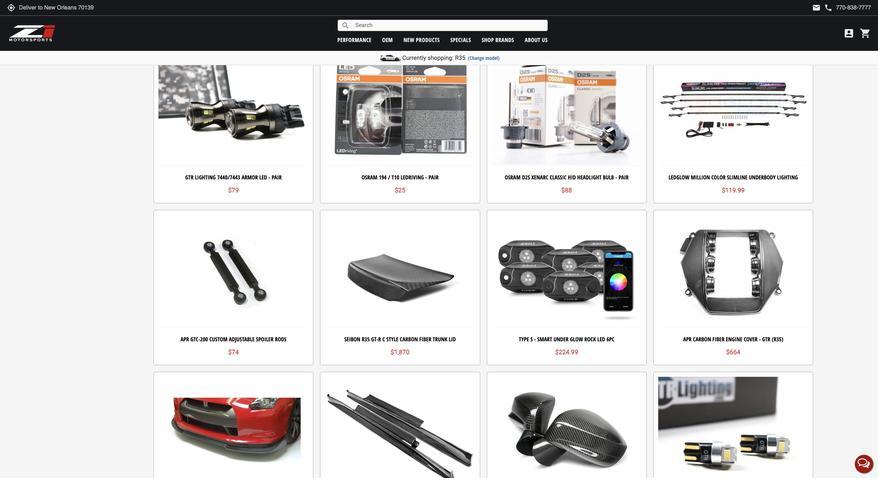 Task type: locate. For each thing, give the bounding box(es) containing it.
0 vertical spatial oem
[[503, 12, 513, 19]]

kit
[[788, 12, 795, 19]]

0 vertical spatial ledglow
[[338, 12, 358, 19]]

xenarc for classic
[[532, 174, 549, 181]]

0 vertical spatial color
[[376, 12, 391, 19]]

search
[[341, 21, 350, 30]]

r35 right '21 at the right of the page
[[531, 12, 539, 19]]

1 horizontal spatial apr
[[683, 336, 692, 343]]

front
[[736, 12, 750, 19]]

1 apr from the left
[[181, 336, 189, 343]]

0 horizontal spatial slimline
[[392, 12, 413, 19]]

ledglow single color slimline underbody lighting
[[338, 12, 463, 19]]

color for million
[[712, 174, 726, 181]]

xenarc
[[202, 12, 219, 19], [532, 174, 549, 181]]

1 horizontal spatial ledglow
[[669, 174, 690, 181]]

fiber left trunk
[[419, 336, 431, 343]]

xenarc left classic
[[532, 174, 549, 181]]

1 horizontal spatial color
[[712, 174, 726, 181]]

2 horizontal spatial osram
[[505, 174, 521, 181]]

2 carbon from the left
[[693, 336, 711, 343]]

-
[[278, 12, 280, 19], [269, 174, 270, 181], [426, 174, 427, 181], [616, 174, 617, 181], [534, 336, 536, 343], [759, 336, 761, 343]]

0 horizontal spatial fiber
[[419, 336, 431, 343]]

gtr
[[726, 12, 735, 19], [185, 174, 194, 181], [762, 336, 771, 343]]

0 horizontal spatial headlight
[[240, 12, 264, 19]]

hid for nbl
[[231, 12, 239, 19]]

0 vertical spatial bulb
[[266, 12, 277, 19]]

gtc-
[[190, 336, 200, 343]]

0 horizontal spatial r
[[378, 336, 381, 343]]

phone
[[825, 4, 833, 12]]

headlight right nbl
[[240, 12, 264, 19]]

0 vertical spatial gt-
[[540, 12, 548, 19]]

1 vertical spatial oem
[[382, 36, 393, 44]]

products
[[416, 36, 440, 44]]

osram
[[176, 12, 192, 19], [362, 174, 378, 181], [505, 174, 521, 181]]

1 horizontal spatial oem
[[503, 12, 513, 19]]

slimline for single
[[392, 12, 413, 19]]

headlight for classic
[[578, 174, 602, 181]]

oem down $84.99
[[382, 36, 393, 44]]

ledglow up search
[[338, 12, 358, 19]]

specials
[[451, 36, 471, 44]]

slimline
[[392, 12, 413, 19], [727, 174, 748, 181]]

d2s left classic
[[522, 174, 530, 181]]

color for single
[[376, 12, 391, 19]]

1 horizontal spatial d2s
[[522, 174, 530, 181]]

us
[[542, 36, 548, 44]]

0 horizontal spatial apr
[[181, 336, 189, 343]]

0 vertical spatial led
[[259, 174, 267, 181]]

nismo
[[552, 12, 567, 19]]

1 vertical spatial gtr
[[185, 174, 194, 181]]

new products
[[404, 36, 440, 44]]

1 horizontal spatial gt-
[[540, 12, 548, 19]]

led left 6pc
[[598, 336, 605, 343]]

$74
[[228, 348, 239, 356]]

0 vertical spatial underbody
[[414, 12, 441, 19]]

0 horizontal spatial underbody
[[414, 12, 441, 19]]

0 horizontal spatial color
[[376, 12, 391, 19]]

mail link
[[813, 4, 821, 12]]

2 horizontal spatial gtr
[[762, 336, 771, 343]]

1 vertical spatial hid
[[568, 174, 576, 181]]

0 vertical spatial headlight
[[240, 12, 264, 19]]

custom
[[209, 336, 228, 343]]

r left the c on the left
[[378, 336, 381, 343]]

underbody for ledglow single color slimline underbody lighting
[[414, 12, 441, 19]]

led right armor
[[259, 174, 267, 181]]

glow
[[570, 336, 583, 343]]

slimline up $119.99
[[727, 174, 748, 181]]

bulb
[[266, 12, 277, 19], [603, 174, 614, 181]]

0 horizontal spatial ledglow
[[338, 12, 358, 19]]

model)
[[486, 55, 500, 61]]

s
[[531, 336, 533, 343]]

apr for apr gtc-200 custom adjustable spoiler rods
[[181, 336, 189, 343]]

style
[[387, 336, 399, 343]]

color right single
[[376, 12, 391, 19]]

fiber left engine
[[713, 336, 725, 343]]

about us link
[[525, 36, 548, 44]]

0 vertical spatial slimline
[[392, 12, 413, 19]]

classic
[[550, 174, 567, 181]]

1 vertical spatial headlight
[[578, 174, 602, 181]]

1 horizontal spatial carbon
[[693, 336, 711, 343]]

shopping_cart link
[[859, 28, 871, 39]]

seibon r35 gt-r c style carbon fiber trunk lid
[[344, 336, 456, 343]]

1 horizontal spatial fiber
[[713, 336, 725, 343]]

1 vertical spatial d2s
[[522, 174, 530, 181]]

1 vertical spatial ledglow
[[669, 174, 690, 181]]

7440/7443
[[217, 174, 240, 181]]

1 horizontal spatial lighting
[[442, 12, 463, 19]]

0 horizontal spatial gt-
[[371, 336, 378, 343]]

0 vertical spatial hid
[[231, 12, 239, 19]]

gt- left "nismo"
[[540, 12, 548, 19]]

hid
[[231, 12, 239, 19], [568, 174, 576, 181]]

oem for oem link
[[382, 36, 393, 44]]

oem left '15-
[[503, 12, 513, 19]]

under
[[554, 336, 569, 343]]

carbon
[[400, 336, 418, 343], [693, 336, 711, 343]]

mirror
[[579, 12, 597, 19]]

hid up "$88"
[[568, 174, 576, 181]]

about us
[[525, 36, 548, 44]]

ledglow
[[338, 12, 358, 19], [669, 174, 690, 181]]

gt-
[[540, 12, 548, 19], [371, 336, 378, 343]]

slimline up $84.99
[[392, 12, 413, 19]]

cover
[[744, 336, 758, 343]]

shop brands
[[482, 36, 514, 44]]

1 vertical spatial slimline
[[727, 174, 748, 181]]

seibon
[[344, 336, 361, 343]]

0 horizontal spatial osram
[[176, 12, 192, 19]]

1 horizontal spatial led
[[598, 336, 605, 343]]

1 horizontal spatial headlight
[[578, 174, 602, 181]]

1 vertical spatial xenarc
[[532, 174, 549, 181]]

2 horizontal spatial lighting
[[777, 174, 798, 181]]

0 horizontal spatial xenarc
[[202, 12, 219, 19]]

type s - smart under glow rock led 6pc
[[519, 336, 615, 343]]

carbon left engine
[[693, 336, 711, 343]]

(r35)
[[772, 336, 784, 343]]

1 horizontal spatial bulb
[[603, 174, 614, 181]]

armor
[[242, 174, 258, 181]]

0 vertical spatial gtr
[[726, 12, 735, 19]]

stripe
[[616, 12, 631, 19]]

0 vertical spatial xenarc
[[202, 12, 219, 19]]

r35 left the (change
[[455, 54, 466, 61]]

2 apr from the left
[[683, 336, 692, 343]]

1 horizontal spatial osram
[[362, 174, 378, 181]]

new
[[404, 36, 415, 44]]

color
[[376, 12, 391, 19], [712, 174, 726, 181]]

carbon up the $1,870 on the bottom
[[400, 336, 418, 343]]

0 horizontal spatial gtr
[[185, 174, 194, 181]]

fiber
[[419, 336, 431, 343], [713, 336, 725, 343]]

smart
[[538, 336, 552, 343]]

underbody
[[414, 12, 441, 19], [749, 174, 776, 181]]

1 vertical spatial color
[[712, 174, 726, 181]]

apr for apr carbon fiber engine cover - gtr (r35)
[[683, 336, 692, 343]]

1 horizontal spatial gtr
[[726, 12, 735, 19]]

hid right nbl
[[231, 12, 239, 19]]

0 horizontal spatial lighting
[[195, 174, 216, 181]]

ledglow for ledglow million color slimline underbody lighting
[[669, 174, 690, 181]]

ledglow left million
[[669, 174, 690, 181]]

currently shopping: r35 (change model)
[[403, 54, 500, 61]]

oem for oem '15-'21 r35 gt-r nismo side mirror accent stripe
[[503, 12, 513, 19]]

1 horizontal spatial hid
[[568, 174, 576, 181]]

z1 motorsports logo image
[[9, 25, 56, 42]]

r35
[[531, 12, 539, 19], [717, 12, 725, 19], [455, 54, 466, 61], [362, 336, 370, 343]]

1 vertical spatial gt-
[[371, 336, 378, 343]]

0 vertical spatial d2s
[[193, 12, 201, 19]]

rods
[[275, 336, 287, 343]]

1 horizontal spatial slimline
[[727, 174, 748, 181]]

d2s left nbl
[[193, 12, 201, 19]]

color right million
[[712, 174, 726, 181]]

new products link
[[404, 36, 440, 44]]

about
[[525, 36, 541, 44]]

d2s
[[193, 12, 201, 19], [522, 174, 530, 181]]

apr
[[181, 336, 189, 343], [683, 336, 692, 343]]

headlight right classic
[[578, 174, 602, 181]]

osram d2s xenarc nbl hid headlight bulb - pair
[[176, 12, 291, 19]]

'21
[[523, 12, 530, 19]]

headlight for nbl
[[240, 12, 264, 19]]

1 horizontal spatial xenarc
[[532, 174, 549, 181]]

mail phone
[[813, 4, 833, 12]]

type
[[519, 336, 529, 343]]

ledriving
[[401, 174, 424, 181]]

t10
[[392, 174, 399, 181]]

slimline for million
[[727, 174, 748, 181]]

gt- left the c on the left
[[371, 336, 378, 343]]

0 horizontal spatial hid
[[231, 12, 239, 19]]

194
[[379, 174, 387, 181]]

lighting
[[442, 12, 463, 19], [195, 174, 216, 181], [777, 174, 798, 181]]

1 carbon from the left
[[400, 336, 418, 343]]

oem
[[503, 12, 513, 19], [382, 36, 393, 44]]

2 fiber from the left
[[713, 336, 725, 343]]

led
[[259, 174, 267, 181], [598, 336, 605, 343]]

0 horizontal spatial oem
[[382, 36, 393, 44]]

d2s for osram d2s xenarc classic hid headlight bulb - pair
[[522, 174, 530, 181]]

1 vertical spatial bulb
[[603, 174, 614, 181]]

0 horizontal spatial carbon
[[400, 336, 418, 343]]

1 horizontal spatial underbody
[[749, 174, 776, 181]]

0 horizontal spatial d2s
[[193, 12, 201, 19]]

1 vertical spatial r
[[378, 336, 381, 343]]

0 horizontal spatial bulb
[[266, 12, 277, 19]]

1 vertical spatial underbody
[[749, 174, 776, 181]]

0 vertical spatial r
[[548, 12, 550, 19]]

r left "nismo"
[[548, 12, 550, 19]]

xenarc left nbl
[[202, 12, 219, 19]]



Task type: describe. For each thing, give the bounding box(es) containing it.
shop
[[482, 36, 494, 44]]

/
[[388, 174, 390, 181]]

osram for osram d2s xenarc nbl hid headlight bulb - pair
[[176, 12, 192, 19]]

ams performance r35 gtr front bumper repair kit
[[672, 12, 795, 19]]

brands
[[496, 36, 514, 44]]

$1,870
[[391, 348, 410, 356]]

side
[[568, 12, 578, 19]]

$88
[[562, 186, 572, 194]]

'15-
[[515, 12, 523, 19]]

$224.99
[[555, 348, 578, 356]]

ledglow for ledglow single color slimline underbody lighting
[[338, 12, 358, 19]]

osram for osram 194 / t10 ledriving - pair
[[362, 174, 378, 181]]

million
[[691, 174, 710, 181]]

lighting for ledglow single color slimline underbody lighting
[[442, 12, 463, 19]]

c
[[383, 336, 385, 343]]

osram for osram d2s xenarc classic hid headlight bulb - pair
[[505, 174, 521, 181]]

$84.99
[[391, 24, 410, 32]]

single
[[360, 12, 375, 19]]

lid
[[449, 336, 456, 343]]

my_location
[[7, 4, 15, 12]]

mail
[[813, 4, 821, 12]]

osram d2s xenarc classic hid headlight bulb - pair
[[505, 174, 629, 181]]

(change
[[468, 55, 484, 61]]

lighting for ledglow million color slimline underbody lighting
[[777, 174, 798, 181]]

performance link
[[338, 36, 372, 44]]

currently
[[403, 54, 426, 61]]

underbody for ledglow million color slimline underbody lighting
[[749, 174, 776, 181]]

bumper
[[752, 12, 770, 19]]

2 vertical spatial gtr
[[762, 336, 771, 343]]

accent
[[599, 12, 615, 19]]

performance
[[338, 36, 372, 44]]

d2s for osram d2s xenarc nbl hid headlight bulb - pair
[[193, 12, 201, 19]]

r35 right performance
[[717, 12, 725, 19]]

hid for classic
[[568, 174, 576, 181]]

spoiler
[[256, 336, 274, 343]]

1 vertical spatial led
[[598, 336, 605, 343]]

engine
[[726, 336, 743, 343]]

trunk
[[433, 336, 448, 343]]

performance
[[683, 12, 716, 19]]

6pc
[[607, 336, 615, 343]]

shopping:
[[428, 54, 454, 61]]

$25
[[395, 186, 406, 194]]

(change model) link
[[468, 55, 500, 61]]

r35 right seibon
[[362, 336, 370, 343]]

adjustable
[[229, 336, 255, 343]]

apr carbon fiber engine cover - gtr (r35)
[[683, 336, 784, 343]]

$79
[[228, 186, 239, 194]]

phone link
[[825, 4, 871, 12]]

shop brands link
[[482, 36, 514, 44]]

ams
[[672, 12, 682, 19]]

$119.99
[[722, 186, 745, 194]]

apr gtc-200 custom adjustable spoiler rods
[[181, 336, 287, 343]]

nbl
[[221, 12, 229, 19]]

repair
[[771, 12, 787, 19]]

Search search field
[[350, 20, 548, 31]]

0 horizontal spatial led
[[259, 174, 267, 181]]

rock
[[585, 336, 596, 343]]

$664
[[727, 348, 741, 356]]

shopping_cart
[[860, 28, 871, 39]]

oem '15-'21 r35 gt-r nismo side mirror accent stripe
[[503, 12, 631, 19]]

200
[[200, 336, 208, 343]]

1 horizontal spatial r
[[548, 12, 550, 19]]

osram 194 / t10 ledriving - pair
[[362, 174, 439, 181]]

bulb for osram d2s xenarc classic hid headlight bulb - pair
[[603, 174, 614, 181]]

oem link
[[382, 36, 393, 44]]

ledglow million color slimline underbody lighting
[[669, 174, 798, 181]]

gtr lighting 7440/7443 armor led - pair
[[185, 174, 282, 181]]

bulb for osram d2s xenarc nbl hid headlight bulb - pair
[[266, 12, 277, 19]]

account_box
[[844, 28, 855, 39]]

specials link
[[451, 36, 471, 44]]

1 fiber from the left
[[419, 336, 431, 343]]

xenarc for nbl
[[202, 12, 219, 19]]

account_box link
[[842, 28, 857, 39]]



Task type: vqa. For each thing, say whether or not it's contained in the screenshot.
Fiber to the left
yes



